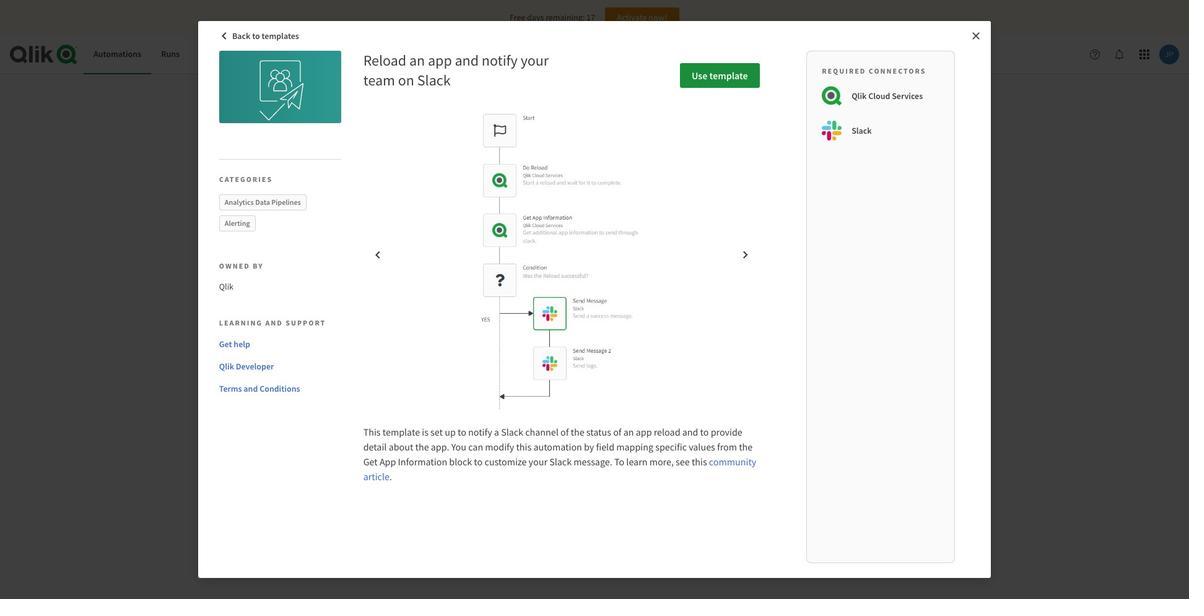 Task type: locate. For each thing, give the bounding box(es) containing it.
the up "information"
[[416, 441, 429, 454]]

now!
[[649, 12, 668, 23]]

and inside this template is set up to notify a slack channel of the status of an app reload and to provide detail about the app. you can modify this automation by field mapping specific values from the get app information block to customize your slack message.
[[683, 426, 699, 439]]

0 horizontal spatial an
[[410, 51, 425, 70]]

1 vertical spatial get
[[364, 456, 378, 468]]

automations
[[94, 48, 141, 60]]

1 horizontal spatial by
[[584, 441, 594, 454]]

0 vertical spatial qlik
[[852, 90, 867, 102]]

the left status
[[571, 426, 585, 439]]

slack right a
[[501, 426, 524, 439]]

app.
[[431, 441, 450, 454]]

slack logo image
[[822, 121, 842, 141]]

connections button
[[237, 35, 303, 74]]

get left help
[[219, 339, 232, 350]]

terms
[[219, 383, 242, 394]]

this
[[516, 441, 532, 454], [692, 456, 707, 468]]

and
[[455, 51, 479, 70], [265, 318, 283, 328], [244, 383, 258, 394], [683, 426, 699, 439]]

0 vertical spatial automation
[[592, 379, 636, 390]]

to
[[615, 456, 625, 468]]

template for this
[[383, 426, 420, 439]]

qlik down owned
[[219, 281, 234, 292]]

automation down 'automations'
[[592, 379, 636, 390]]

1 vertical spatial by
[[584, 441, 594, 454]]

get inside this template is set up to notify a slack channel of the status of an app reload and to provide detail about the app. you can modify this automation by field mapping specific values from the get app information block to customize your slack message.
[[364, 456, 378, 468]]

1 horizontal spatial app
[[636, 426, 652, 439]]

of right channel
[[561, 426, 569, 439]]

1 horizontal spatial template
[[710, 69, 748, 82]]

up
[[445, 426, 456, 439]]

template inside this template is set up to notify a slack channel of the status of an app reload and to provide detail about the app. you can modify this automation by field mapping specific values from the get app information block to customize your slack message.
[[383, 426, 420, 439]]

.
[[390, 471, 392, 483]]

specific
[[656, 441, 687, 454]]

app
[[380, 456, 396, 468]]

you up "block"
[[452, 441, 467, 454]]

0 vertical spatial this
[[516, 441, 532, 454]]

qlik developer
[[219, 361, 274, 372]]

2 of from the left
[[614, 426, 622, 439]]

an
[[410, 51, 425, 70], [624, 426, 634, 439]]

app right the reload
[[428, 51, 452, 70]]

template up about
[[383, 426, 420, 439]]

0 horizontal spatial app
[[428, 51, 452, 70]]

automation
[[592, 379, 636, 390], [534, 441, 582, 454]]

article
[[364, 471, 390, 483]]

an up "on"
[[410, 51, 425, 70]]

template right use
[[710, 69, 748, 82]]

you left 'do'
[[517, 352, 532, 364]]

0 horizontal spatial this
[[516, 441, 532, 454]]

of right status
[[614, 426, 622, 439]]

learn
[[627, 456, 648, 468]]

app
[[428, 51, 452, 70], [636, 426, 652, 439]]

about
[[389, 441, 414, 454]]

this inside this template is set up to notify a slack channel of the status of an app reload and to provide detail about the app. you can modify this automation by field mapping specific values from the get app information block to customize your slack message.
[[516, 441, 532, 454]]

app up mapping
[[636, 426, 652, 439]]

message.
[[574, 456, 613, 468]]

template inside button
[[710, 69, 748, 82]]

of
[[561, 426, 569, 439], [614, 426, 622, 439]]

slack right "on"
[[417, 71, 451, 90]]

0 horizontal spatial by
[[253, 262, 264, 271]]

slack
[[417, 71, 451, 90], [852, 125, 872, 136], [501, 426, 524, 439], [550, 456, 572, 468]]

0 horizontal spatial template
[[383, 426, 420, 439]]

1 vertical spatial notify
[[469, 426, 492, 439]]

learning and support
[[219, 318, 326, 328]]

0 vertical spatial an
[[410, 51, 425, 70]]

0 horizontal spatial the
[[416, 441, 429, 454]]

to
[[252, 30, 260, 42], [458, 426, 467, 439], [701, 426, 709, 439], [474, 456, 483, 468]]

use template button
[[680, 63, 760, 88]]

to right back
[[252, 30, 260, 42]]

notify up can at the left of page
[[469, 426, 492, 439]]

0 vertical spatial template
[[710, 69, 748, 82]]

automations
[[604, 352, 658, 364]]

1 vertical spatial an
[[624, 426, 634, 439]]

you
[[517, 352, 532, 364], [452, 441, 467, 454]]

set
[[431, 426, 443, 439]]

0 vertical spatial your
[[521, 51, 549, 70]]

qlik
[[852, 90, 867, 102], [219, 281, 234, 292], [219, 361, 234, 372]]

notify down free
[[482, 51, 518, 70]]

automation down channel
[[534, 441, 582, 454]]

connections
[[247, 48, 293, 60]]

qlik for qlik developer
[[219, 361, 234, 372]]

get
[[219, 339, 232, 350], [364, 456, 378, 468]]

app inside this template is set up to notify a slack channel of the status of an app reload and to provide detail about the app. you can modify this automation by field mapping specific values from the get app information block to customize your slack message.
[[636, 426, 652, 439]]

the
[[571, 426, 585, 439], [416, 441, 429, 454], [739, 441, 753, 454]]

qlik up the terms
[[219, 361, 234, 372]]

0 horizontal spatial automation
[[534, 441, 582, 454]]

information
[[398, 456, 448, 468]]

your down channel
[[529, 456, 548, 468]]

1 vertical spatial app
[[636, 426, 652, 439]]

by right owned
[[253, 262, 264, 271]]

by up message.
[[584, 441, 594, 454]]

get down detail
[[364, 456, 378, 468]]

0 vertical spatial you
[[517, 352, 532, 364]]

by inside this template is set up to notify a slack channel of the status of an app reload and to provide detail about the app. you can modify this automation by field mapping specific values from the get app information block to customize your slack message.
[[584, 441, 594, 454]]

any
[[586, 352, 602, 364]]

not
[[547, 352, 561, 364]]

0 vertical spatial by
[[253, 262, 264, 271]]

owned
[[219, 262, 250, 271]]

previous image image
[[373, 250, 383, 260]]

qlik developer link
[[219, 360, 337, 373]]

0 horizontal spatial of
[[561, 426, 569, 439]]

qlik left cloud
[[852, 90, 867, 102]]

app inside 'reload an app and notify your team on slack'
[[428, 51, 452, 70]]

1 vertical spatial your
[[529, 456, 548, 468]]

an inside 'reload an app and notify your team on slack'
[[410, 51, 425, 70]]

1 vertical spatial automation
[[534, 441, 582, 454]]

this down values
[[692, 456, 707, 468]]

values
[[689, 441, 716, 454]]

to inside button
[[252, 30, 260, 42]]

1 horizontal spatial you
[[517, 352, 532, 364]]

modify
[[485, 441, 514, 454]]

analytics data pipelines
[[225, 198, 301, 207]]

the right from at the bottom right of the page
[[739, 441, 753, 454]]

1 of from the left
[[561, 426, 569, 439]]

an up mapping
[[624, 426, 634, 439]]

1 vertical spatial you
[[452, 441, 467, 454]]

2 horizontal spatial the
[[739, 441, 753, 454]]

remaining:
[[546, 12, 585, 23]]

community article
[[364, 456, 757, 483]]

slack inside 'reload an app and notify your team on slack'
[[417, 71, 451, 90]]

activate now!
[[617, 12, 668, 23]]

1 horizontal spatial an
[[624, 426, 634, 439]]

0 horizontal spatial you
[[452, 441, 467, 454]]

0 vertical spatial app
[[428, 51, 452, 70]]

1 vertical spatial qlik
[[219, 281, 234, 292]]

to up values
[[701, 426, 709, 439]]

0 vertical spatial get
[[219, 339, 232, 350]]

1 horizontal spatial this
[[692, 456, 707, 468]]

this down channel
[[516, 441, 532, 454]]

tab list
[[84, 35, 303, 74]]

qlik for qlik cloud services
[[852, 90, 867, 102]]

connectors
[[869, 66, 927, 76]]

notify inside 'reload an app and notify your team on slack'
[[482, 51, 518, 70]]

2 vertical spatial qlik
[[219, 361, 234, 372]]

by
[[253, 262, 264, 271], [584, 441, 594, 454]]

this
[[364, 426, 381, 439]]

learning
[[219, 318, 263, 328]]

1 horizontal spatial automation
[[592, 379, 636, 390]]

1 horizontal spatial get
[[364, 456, 378, 468]]

1 vertical spatial template
[[383, 426, 420, 439]]

channel
[[526, 426, 559, 439]]

community article link
[[364, 456, 757, 483]]

your down days
[[521, 51, 549, 70]]

runs
[[161, 48, 180, 60]]

0 vertical spatial notify
[[482, 51, 518, 70]]

1 horizontal spatial of
[[614, 426, 622, 439]]



Task type: describe. For each thing, give the bounding box(es) containing it.
community
[[709, 456, 757, 468]]

help
[[234, 339, 250, 350]]

automations button
[[84, 35, 151, 74]]

mapping
[[617, 441, 654, 454]]

get help
[[219, 339, 250, 350]]

free days remaining: 17
[[510, 12, 595, 23]]

an inside this template is set up to notify a slack channel of the status of an app reload and to provide detail about the app. you can modify this automation by field mapping specific values from the get app information block to customize your slack message.
[[624, 426, 634, 439]]

your inside this template is set up to notify a slack channel of the status of an app reload and to provide detail about the app. you can modify this automation by field mapping specific values from the get app information block to customize your slack message.
[[529, 456, 548, 468]]

create automation button
[[544, 374, 646, 394]]

your inside 'reload an app and notify your team on slack'
[[521, 51, 549, 70]]

this template is set up to notify a slack channel of the status of an app reload and to provide detail about the app. you can modify this automation by field mapping specific values from the get app information block to customize your slack message.
[[364, 426, 753, 468]]

conditions
[[260, 383, 300, 394]]

use template
[[692, 69, 748, 82]]

0 horizontal spatial get
[[219, 339, 232, 350]]

data
[[255, 198, 270, 207]]

do
[[534, 352, 545, 364]]

back to templates
[[232, 30, 299, 42]]

templates
[[262, 30, 299, 42]]

categories
[[219, 175, 273, 184]]

alerting
[[225, 219, 250, 228]]

detail
[[364, 441, 387, 454]]

back
[[232, 30, 251, 42]]

days
[[527, 12, 544, 23]]

services
[[892, 90, 924, 102]]

required
[[822, 66, 867, 76]]

close image
[[972, 31, 982, 41]]

terms and conditions
[[219, 383, 300, 394]]

activate
[[617, 12, 647, 23]]

from
[[718, 441, 737, 454]]

you do not have any automations yet
[[517, 352, 673, 364]]

metrics button
[[190, 35, 237, 74]]

pipelines
[[272, 198, 301, 207]]

activate now! link
[[605, 7, 680, 27]]

1 horizontal spatial the
[[571, 426, 585, 439]]

a
[[494, 426, 499, 439]]

see
[[676, 456, 690, 468]]

17
[[587, 12, 595, 23]]

you inside this template is set up to notify a slack channel of the status of an app reload and to provide detail about the app. you can modify this automation by field mapping specific values from the get app information block to customize your slack message.
[[452, 441, 467, 454]]

create automation
[[566, 379, 636, 390]]

team
[[364, 71, 395, 90]]

to learn more, see this
[[613, 456, 709, 468]]

to right "up" at the bottom left of page
[[458, 426, 467, 439]]

tab list containing automations
[[84, 35, 303, 74]]

back to templates button
[[216, 26, 305, 46]]

field
[[596, 441, 615, 454]]

and inside terms and conditions link
[[244, 383, 258, 394]]

have
[[563, 352, 584, 364]]

notify inside this template is set up to notify a slack channel of the status of an app reload and to provide detail about the app. you can modify this automation by field mapping specific values from the get app information block to customize your slack message.
[[469, 426, 492, 439]]

and inside 'reload an app and notify your team on slack'
[[455, 51, 479, 70]]

qlik for qlik
[[219, 281, 234, 292]]

template for use
[[710, 69, 748, 82]]

automation inside create automation button
[[592, 379, 636, 390]]

on
[[398, 71, 415, 90]]

use
[[692, 69, 708, 82]]

yet
[[660, 352, 673, 364]]

is
[[422, 426, 429, 439]]

owned by
[[219, 262, 264, 271]]

metrics
[[200, 48, 227, 60]]

automation inside this template is set up to notify a slack channel of the status of an app reload and to provide detail about the app. you can modify this automation by field mapping specific values from the get app information block to customize your slack message.
[[534, 441, 582, 454]]

block
[[449, 456, 472, 468]]

required connectors
[[822, 66, 927, 76]]

qlik cloud services
[[852, 90, 924, 102]]

developer
[[236, 361, 274, 372]]

more,
[[650, 456, 674, 468]]

slack right slack logo
[[852, 125, 872, 136]]

status
[[587, 426, 612, 439]]

provide
[[711, 426, 743, 439]]

to down can at the left of page
[[474, 456, 483, 468]]

customize
[[485, 456, 527, 468]]

get help link
[[219, 338, 337, 350]]

analytics
[[225, 198, 254, 207]]

can
[[469, 441, 483, 454]]

reload
[[654, 426, 681, 439]]

reload an app and notify your team on slack
[[364, 51, 549, 90]]

create
[[566, 379, 590, 390]]

support
[[286, 318, 326, 328]]

cloud
[[869, 90, 891, 102]]

reload an app and notify your team on slack image
[[219, 51, 342, 123]]

reload
[[364, 51, 407, 70]]

free
[[510, 12, 526, 23]]

next image image
[[741, 250, 751, 260]]

slack left message.
[[550, 456, 572, 468]]

terms and conditions link
[[219, 383, 337, 395]]

1 vertical spatial this
[[692, 456, 707, 468]]

qlik cloud services logo image
[[822, 86, 842, 106]]

runs button
[[151, 35, 190, 74]]



Task type: vqa. For each thing, say whether or not it's contained in the screenshot.
Use template button
yes



